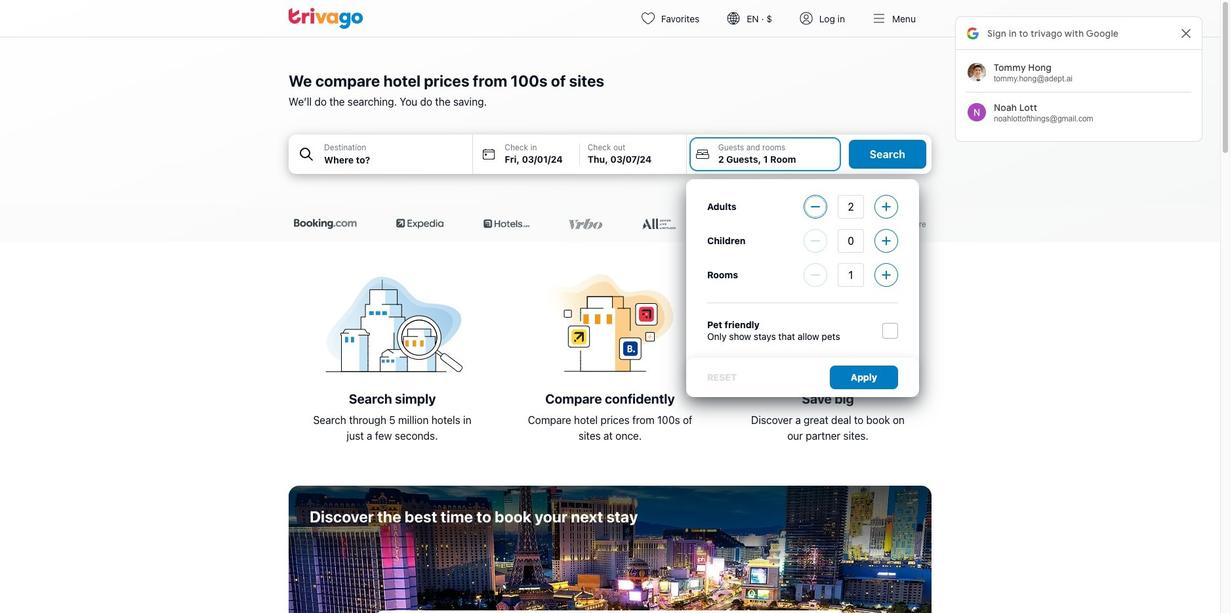 Task type: vqa. For each thing, say whether or not it's contained in the screenshot.
$204 to the left
no



Task type: describe. For each thing, give the bounding box(es) containing it.
1 compare confidently image from the left
[[304, 268, 481, 380]]

1 less image from the top
[[805, 196, 827, 218]]

accor image
[[642, 219, 676, 229]]

2 compare confidently image from the left
[[522, 268, 699, 380]]

hotels.com image
[[484, 219, 530, 229]]

priceline image
[[799, 219, 843, 229]]

booking.com image
[[294, 219, 357, 229]]

less image
[[805, 264, 827, 286]]

vrbo image
[[569, 219, 603, 229]]



Task type: locate. For each thing, give the bounding box(es) containing it.
0 horizontal spatial compare confidently image
[[304, 268, 481, 380]]

1 more image from the top
[[876, 196, 898, 218]]

None number field
[[838, 195, 864, 219], [838, 229, 864, 253], [838, 263, 864, 287], [838, 195, 864, 219], [838, 229, 864, 253], [838, 263, 864, 287]]

None checkbox
[[883, 323, 899, 338]]

None field
[[289, 135, 473, 174]]

expedia image
[[397, 219, 444, 229]]

0 vertical spatial more image
[[876, 196, 898, 218]]

more image for less image
[[876, 264, 898, 286]]

more image for second less icon from the bottom of the page
[[876, 196, 898, 218]]

more image up more icon
[[876, 196, 898, 218]]

1 vertical spatial more image
[[876, 264, 898, 286]]

more image
[[876, 230, 898, 252]]

less image
[[805, 196, 827, 218], [805, 230, 827, 252]]

compare confidently image
[[304, 268, 481, 380], [522, 268, 699, 380]]

save big image
[[740, 268, 917, 380]]

Where to? search field
[[324, 153, 465, 166]]

less image down priceline image
[[805, 230, 827, 252]]

2 more image from the top
[[876, 264, 898, 286]]

0 vertical spatial less image
[[805, 196, 827, 218]]

more image
[[876, 196, 898, 218], [876, 264, 898, 286]]

1 horizontal spatial compare confidently image
[[522, 268, 699, 380]]

1 vertical spatial less image
[[805, 230, 827, 252]]

2 less image from the top
[[805, 230, 827, 252]]

less image up priceline image
[[805, 196, 827, 218]]

more image down more icon
[[876, 264, 898, 286]]



